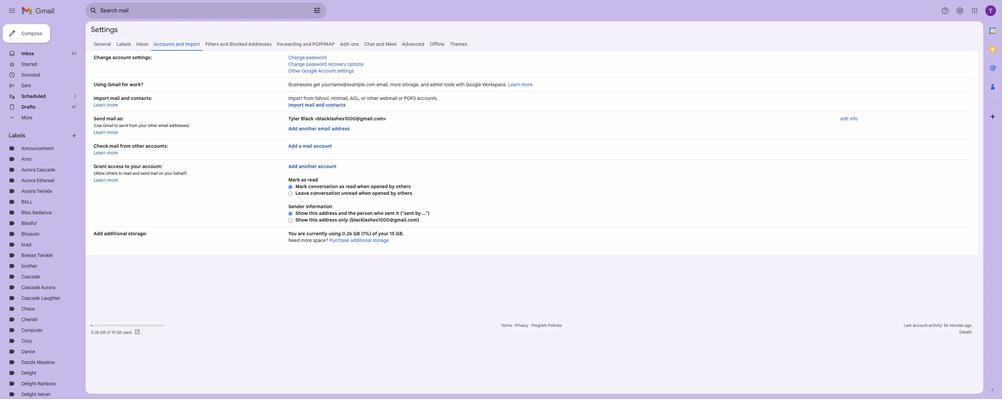 Task type: vqa. For each thing, say whether or not it's contained in the screenshot.
Settings
yes



Task type: locate. For each thing, give the bounding box(es) containing it.
2 horizontal spatial gb
[[353, 231, 360, 237]]

bliss
[[21, 210, 31, 216]]

offline link
[[430, 41, 445, 47]]

more inside check mail from other accounts: learn more
[[107, 150, 118, 156]]

2 show from the top
[[296, 217, 308, 223]]

learn inside send mail as: (use gmail to send from your other email addresses) learn more
[[94, 129, 106, 135]]

2 this from the top
[[309, 217, 318, 223]]

gmail image
[[21, 4, 58, 17]]

0 horizontal spatial inbox link
[[21, 51, 34, 57]]

delight for delight velvet
[[21, 392, 36, 398]]

0 horizontal spatial send
[[119, 123, 128, 128]]

aurora down arno
[[21, 167, 36, 173]]

0 vertical spatial inbox
[[136, 41, 148, 47]]

inbox
[[136, 41, 148, 47], [21, 51, 34, 57]]

cascade for cascade laughter
[[21, 295, 40, 301]]

1 or from the left
[[362, 95, 366, 101]]

0 horizontal spatial additional
[[104, 231, 127, 237]]

storage
[[373, 238, 389, 244]]

as up leave
[[301, 177, 306, 183]]

inbox link up settings:
[[136, 41, 148, 47]]

email inside send mail as: (use gmail to send from your other email addresses) learn more
[[159, 123, 168, 128]]

0 vertical spatial delight
[[21, 370, 36, 376]]

cascade link
[[21, 274, 40, 280]]

1 vertical spatial google
[[466, 82, 481, 88]]

admin
[[430, 82, 443, 88]]

· right privacy link
[[530, 323, 531, 328]]

2 another from the top
[[299, 164, 317, 170]]

labels up change account settings:
[[116, 41, 131, 47]]

you
[[288, 231, 297, 237]]

this for show this address and the person who sent it ("sent by …")
[[309, 210, 318, 216]]

delight for delight rainbow
[[21, 381, 36, 387]]

0 horizontal spatial or
[[362, 95, 366, 101]]

mail right check
[[109, 143, 119, 149]]

show down sender at the left bottom
[[296, 210, 308, 216]]

storage,
[[402, 82, 420, 88]]

import from yahoo!, hotmail, aol, or other webmail or pop3 accounts. import mail and contacts
[[288, 95, 438, 108]]

to
[[114, 123, 118, 128], [125, 164, 130, 170], [119, 171, 122, 176]]

another up mark as read
[[299, 164, 317, 170]]

sent link
[[21, 83, 31, 89]]

1 vertical spatial gmail
[[103, 123, 113, 128]]

need
[[288, 238, 300, 244]]

delight
[[21, 370, 36, 376], [21, 381, 36, 387], [21, 392, 36, 398]]

another for account
[[299, 164, 317, 170]]

0 vertical spatial this
[[309, 210, 318, 216]]

and up change password link
[[303, 41, 311, 47]]

2 vertical spatial address
[[319, 217, 337, 223]]

learn down (use in the left of the page
[[94, 129, 106, 135]]

dance link
[[21, 349, 35, 355]]

access
[[108, 164, 124, 170]]

(blacklashes1000@gmail.com)
[[349, 217, 419, 223]]

0 vertical spatial conversation
[[308, 184, 338, 190]]

0 horizontal spatial to
[[114, 123, 118, 128]]

send inside grant access to your account: (allow others to read and send mail on your behalf) learn more
[[141, 171, 149, 176]]

1 horizontal spatial inbox link
[[136, 41, 148, 47]]

mark for mark conversation as read when opened by others
[[296, 184, 307, 190]]

address down tyler black <blacklashes1000@gmail.com>
[[332, 126, 350, 132]]

bliss radiance
[[21, 210, 52, 216]]

2 vertical spatial others
[[398, 190, 412, 196]]

advanced link
[[402, 41, 424, 47]]

cascade down the brother link
[[21, 274, 40, 280]]

learn more link down check
[[94, 150, 118, 156]]

mark
[[288, 177, 300, 183], [296, 184, 307, 190]]

1 vertical spatial password
[[306, 61, 327, 67]]

more inside send mail as: (use gmail to send from your other email addresses) learn more
[[107, 129, 118, 135]]

to right access
[[125, 164, 130, 170]]

password
[[306, 55, 327, 61], [306, 61, 327, 67]]

import down businesses
[[288, 95, 303, 101]]

add for add additional storage:
[[94, 231, 103, 237]]

account right last
[[913, 323, 928, 328]]

password up other google account settings 'link'
[[306, 61, 327, 67]]

mark as read
[[288, 177, 318, 183]]

0 vertical spatial by
[[389, 184, 395, 190]]

1 horizontal spatial inbox
[[136, 41, 148, 47]]

0 vertical spatial google
[[302, 68, 317, 74]]

1 horizontal spatial or
[[399, 95, 403, 101]]

learn more link up send
[[94, 102, 118, 108]]

change password link
[[288, 55, 327, 61]]

0 vertical spatial mark
[[288, 177, 300, 183]]

brother link
[[21, 263, 37, 269]]

1 horizontal spatial additional
[[351, 238, 372, 244]]

1 password from the top
[[306, 55, 327, 61]]

from up access
[[120, 143, 131, 149]]

address for only
[[319, 217, 337, 223]]

read down access
[[123, 171, 132, 176]]

learn more link for import mail and contacts: learn more
[[94, 102, 118, 108]]

add for add another account
[[288, 164, 298, 170]]

ethereal
[[37, 178, 54, 184]]

cascade down cascade link
[[21, 285, 40, 291]]

1 horizontal spatial send
[[141, 171, 149, 176]]

send down "as:"
[[119, 123, 128, 128]]

1 horizontal spatial labels
[[116, 41, 131, 47]]

1 vertical spatial as
[[339, 184, 345, 190]]

other up accounts:
[[148, 123, 158, 128]]

to down "as:"
[[114, 123, 118, 128]]

2
[[74, 94, 76, 99]]

2 vertical spatial from
[[120, 143, 131, 149]]

labels for labels link
[[116, 41, 131, 47]]

1 another from the top
[[299, 126, 317, 132]]

accounts
[[154, 41, 175, 47]]

1 vertical spatial send
[[141, 171, 149, 176]]

1 horizontal spatial of
[[372, 231, 377, 237]]

1 horizontal spatial 15
[[390, 231, 395, 237]]

dazzle
[[21, 360, 36, 366]]

(1%)
[[361, 231, 371, 237]]

address left only
[[319, 217, 337, 223]]

more
[[390, 82, 401, 88], [522, 82, 533, 88], [107, 102, 118, 108], [107, 129, 118, 135], [107, 150, 118, 156], [107, 177, 118, 183], [301, 238, 312, 244]]

check
[[94, 143, 108, 149]]

2 vertical spatial other
[[132, 143, 144, 149]]

mail left "on"
[[151, 171, 158, 176]]

gmail right (use in the left of the page
[[103, 123, 113, 128]]

1 vertical spatial conversation
[[310, 190, 340, 196]]

labels for labels heading
[[9, 132, 25, 139]]

0 horizontal spatial of
[[107, 330, 110, 335]]

learn down (allow
[[94, 177, 106, 183]]

more down access
[[107, 177, 118, 183]]

or left 'pop3'
[[399, 95, 403, 101]]

support image
[[942, 7, 950, 15]]

labels link
[[116, 41, 131, 47]]

learn up send
[[94, 102, 106, 108]]

0 vertical spatial show
[[296, 210, 308, 216]]

change password recovery options link
[[288, 61, 364, 67]]

opened up the leave conversation unread when opened by others
[[371, 184, 388, 190]]

your up accounts:
[[139, 123, 147, 128]]

2 vertical spatial read
[[346, 184, 356, 190]]

cascade laughter link
[[21, 295, 60, 301]]

1 vertical spatial mark
[[296, 184, 307, 190]]

1 vertical spatial by
[[391, 190, 396, 196]]

change account settings:
[[94, 55, 152, 61]]

2 vertical spatial delight
[[21, 392, 36, 398]]

add a mail account link
[[288, 143, 332, 149]]

1 vertical spatial labels
[[9, 132, 25, 139]]

1 horizontal spatial gb
[[116, 330, 122, 335]]

show right 'show this address only (blacklashes1000@gmail.com)' 'radio'
[[296, 217, 308, 223]]

0 horizontal spatial inbox
[[21, 51, 34, 57]]

delight down the "delight" link
[[21, 381, 36, 387]]

0 vertical spatial to
[[114, 123, 118, 128]]

when down mark conversation as read when opened by others
[[359, 190, 371, 196]]

mark up leave
[[296, 184, 307, 190]]

1 vertical spatial another
[[299, 164, 317, 170]]

1 vertical spatial others
[[396, 184, 411, 190]]

1 vertical spatial delight
[[21, 381, 36, 387]]

cascade aurora link
[[21, 285, 55, 291]]

cascade for cascade link
[[21, 274, 40, 280]]

0 vertical spatial 15
[[390, 231, 395, 237]]

send
[[119, 123, 128, 128], [141, 171, 149, 176]]

contacts:
[[131, 95, 152, 101]]

2 delight from the top
[[21, 381, 36, 387]]

1 horizontal spatial read
[[308, 177, 318, 183]]

Show this address only (blacklashes1000@gmail.com) radio
[[288, 218, 293, 223]]

0 horizontal spatial email
[[159, 123, 168, 128]]

1 vertical spatial twinkle
[[37, 253, 53, 259]]

0.26 inside footer
[[91, 330, 99, 335]]

0 vertical spatial as
[[301, 177, 306, 183]]

(use
[[94, 123, 102, 128]]

inbox link up starred
[[21, 51, 34, 57]]

mail left "as:"
[[106, 116, 116, 122]]

1 horizontal spatial ·
[[530, 323, 531, 328]]

google down change password link
[[302, 68, 317, 74]]

conversation for unread
[[310, 190, 340, 196]]

cozy link
[[21, 338, 32, 344]]

of right (1%)
[[372, 231, 377, 237]]

email left addresses)
[[159, 123, 168, 128]]

using
[[329, 231, 341, 237]]

mail up black
[[305, 102, 315, 108]]

businesses get yourname@example.com email, more storage, and admin tools with google workspace. learn more
[[288, 82, 533, 88]]

2 horizontal spatial to
[[125, 164, 130, 170]]

aurora up aurora twinkle link
[[21, 178, 36, 184]]

google right with
[[466, 82, 481, 88]]

from
[[304, 95, 314, 101], [129, 123, 138, 128], [120, 143, 131, 149]]

1 vertical spatial additional
[[351, 238, 372, 244]]

more right workspace. in the top of the page
[[522, 82, 533, 88]]

and down 'yahoo!,'
[[316, 102, 324, 108]]

1 vertical spatial to
[[125, 164, 130, 170]]

0 vertical spatial another
[[299, 126, 317, 132]]

1 vertical spatial 15
[[111, 330, 115, 335]]

read down add another account link
[[308, 177, 318, 183]]

and right the chat
[[376, 41, 385, 47]]

1 vertical spatial 0.26
[[91, 330, 99, 335]]

address down 'information'
[[319, 210, 337, 216]]

0 horizontal spatial labels
[[9, 132, 25, 139]]

0 vertical spatial inbox link
[[136, 41, 148, 47]]

another for email
[[299, 126, 317, 132]]

more up "as:"
[[107, 102, 118, 108]]

from inside send mail as: (use gmail to send from your other email addresses) learn more
[[129, 123, 138, 128]]

others inside grant access to your account: (allow others to read and send mail on your behalf) learn more
[[106, 171, 118, 176]]

settings
[[337, 68, 354, 74]]

add for add a mail account
[[288, 143, 298, 149]]

1 vertical spatial show
[[296, 217, 308, 223]]

0 vertical spatial labels
[[116, 41, 131, 47]]

0 horizontal spatial read
[[123, 171, 132, 176]]

import inside import mail and contacts: learn more
[[94, 95, 109, 101]]

inbox up settings:
[[136, 41, 148, 47]]

when
[[357, 184, 370, 190], [359, 190, 371, 196]]

0 horizontal spatial ·
[[513, 323, 514, 328]]

(allow
[[94, 171, 105, 176]]

used
[[123, 330, 132, 335]]

0 horizontal spatial 0.26
[[91, 330, 99, 335]]

compose
[[21, 30, 42, 36]]

other left accounts:
[[132, 143, 144, 149]]

0 horizontal spatial other
[[132, 143, 144, 149]]

1 show from the top
[[296, 210, 308, 216]]

more down "as:"
[[107, 129, 118, 135]]

check mail from other accounts: learn more
[[94, 143, 168, 156]]

delight down delight rainbow link at the left of the page
[[21, 392, 36, 398]]

send down account:
[[141, 171, 149, 176]]

mail inside check mail from other accounts: learn more
[[109, 143, 119, 149]]

1 vertical spatial inbox
[[21, 51, 34, 57]]

when up the leave conversation unread when opened by others
[[357, 184, 370, 190]]

contacts
[[326, 102, 346, 108]]

your inside send mail as: (use gmail to send from your other email addresses) learn more
[[139, 123, 147, 128]]

learn more link
[[508, 82, 533, 88], [94, 102, 118, 108], [94, 129, 118, 135], [94, 150, 118, 156], [94, 177, 118, 183]]

1 vertical spatial this
[[309, 217, 318, 223]]

1 horizontal spatial other
[[148, 123, 158, 128]]

the
[[348, 210, 356, 216]]

dazzle meadow link
[[21, 360, 55, 366]]

and down check mail from other accounts: learn more
[[133, 171, 140, 176]]

learn more link right workspace. in the top of the page
[[508, 82, 533, 88]]

change
[[94, 55, 111, 61], [288, 55, 305, 61], [288, 61, 305, 67]]

accounts and import link
[[154, 41, 200, 47]]

aurora twinkle link
[[21, 188, 52, 194]]

additional down (1%)
[[351, 238, 372, 244]]

inbox up starred
[[21, 51, 34, 57]]

gb inside you are currently using 0.26 gb (1%) of your 15 gb. need more space? purchase additional storage
[[353, 231, 360, 237]]

twinkle right breeze
[[37, 253, 53, 259]]

0.26 inside you are currently using 0.26 gb (1%) of your 15 gb. need more space? purchase additional storage
[[342, 231, 352, 237]]

None search field
[[86, 3, 326, 19]]

1 horizontal spatial 0.26
[[342, 231, 352, 237]]

1 · from the left
[[513, 323, 514, 328]]

twinkle for aurora twinkle
[[37, 188, 52, 194]]

1 horizontal spatial to
[[119, 171, 122, 176]]

2 vertical spatial by
[[415, 210, 421, 216]]

more down check
[[107, 150, 118, 156]]

and up only
[[338, 210, 347, 216]]

1 vertical spatial of
[[107, 330, 110, 335]]

0 vertical spatial send
[[119, 123, 128, 128]]

to down access
[[119, 171, 122, 176]]

15 left used
[[111, 330, 115, 335]]

and down for
[[121, 95, 130, 101]]

0 vertical spatial from
[[304, 95, 314, 101]]

footer
[[86, 322, 978, 336]]

1 delight from the top
[[21, 370, 36, 376]]

0 vertical spatial other
[[367, 95, 379, 101]]

15 left gb.
[[390, 231, 395, 237]]

add for add another email address
[[288, 126, 298, 132]]

1 vertical spatial from
[[129, 123, 138, 128]]

0.26
[[342, 231, 352, 237], [91, 330, 99, 335]]

1 this from the top
[[309, 210, 318, 216]]

as up unread
[[339, 184, 345, 190]]

on
[[159, 171, 164, 176]]

0.26 left used
[[91, 330, 99, 335]]

1 horizontal spatial email
[[318, 126, 330, 132]]

add
[[288, 126, 298, 132], [288, 143, 298, 149], [288, 164, 298, 170], [94, 231, 103, 237]]

cascade up chaos
[[21, 295, 40, 301]]

this
[[309, 210, 318, 216], [309, 217, 318, 223]]

mail down using gmail for work?
[[110, 95, 120, 101]]

your inside you are currently using 0.26 gb (1%) of your 15 gb. need more space? purchase additional storage
[[378, 231, 389, 237]]

change for change password change password recovery options other google account settings
[[288, 55, 305, 61]]

1 vertical spatial address
[[319, 210, 337, 216]]

opened
[[371, 184, 388, 190], [372, 190, 390, 196]]

other left webmail
[[367, 95, 379, 101]]

labels
[[116, 41, 131, 47], [9, 132, 25, 139]]

of inside footer
[[107, 330, 110, 335]]

0 vertical spatial password
[[306, 55, 327, 61]]

aurora for aurora ethereal
[[21, 178, 36, 184]]

0 horizontal spatial 15
[[111, 330, 115, 335]]

account
[[318, 68, 336, 74]]

tyler black <blacklashes1000@gmail.com>
[[288, 116, 386, 122]]

last
[[904, 323, 912, 328]]

1 horizontal spatial google
[[466, 82, 481, 88]]

from inside import from yahoo!, hotmail, aol, or other webmail or pop3 accounts. import mail and contacts
[[304, 95, 314, 101]]

read up unread
[[346, 184, 356, 190]]

add additional storage:
[[94, 231, 147, 237]]

2 horizontal spatial other
[[367, 95, 379, 101]]

send inside send mail as: (use gmail to send from your other email addresses) learn more
[[119, 123, 128, 128]]

0 vertical spatial others
[[106, 171, 118, 176]]

more right email,
[[390, 82, 401, 88]]

3 delight from the top
[[21, 392, 36, 398]]

twinkle down ethereal at the top left
[[37, 188, 52, 194]]

delight down dazzle
[[21, 370, 36, 376]]

gmail left for
[[108, 82, 121, 88]]

1 vertical spatial read
[[308, 177, 318, 183]]

from up check mail from other accounts: learn more
[[129, 123, 138, 128]]

cascade laughter
[[21, 295, 60, 301]]

labels navigation
[[0, 21, 86, 399]]

additional left storage:
[[104, 231, 127, 237]]

details link
[[960, 330, 972, 335]]

and
[[176, 41, 184, 47], [220, 41, 228, 47], [303, 41, 311, 47], [376, 41, 385, 47], [421, 82, 429, 88], [121, 95, 130, 101], [316, 102, 324, 108], [133, 171, 140, 176], [338, 210, 347, 216]]

0 horizontal spatial as
[[301, 177, 306, 183]]

learn down check
[[94, 150, 106, 156]]

aurora up laughter
[[41, 285, 55, 291]]

0 vertical spatial twinkle
[[37, 188, 52, 194]]

themes link
[[450, 41, 468, 47]]

another down black
[[299, 126, 317, 132]]

aurora cascade link
[[21, 167, 55, 173]]

more inside grant access to your account: (allow others to read and send mail on your behalf) learn more
[[107, 177, 118, 183]]

import down using
[[94, 95, 109, 101]]

only
[[338, 217, 348, 223]]

blissful
[[21, 220, 37, 226]]

dance
[[21, 349, 35, 355]]

account inside last account activity: 56 minutes ago details
[[913, 323, 928, 328]]

1 horizontal spatial as
[[339, 184, 345, 190]]

0 vertical spatial additional
[[104, 231, 127, 237]]

search mail image
[[88, 5, 100, 17]]

mail
[[110, 95, 120, 101], [305, 102, 315, 108], [106, 116, 116, 122], [109, 143, 119, 149], [303, 143, 312, 149], [151, 171, 158, 176]]

0 vertical spatial of
[[372, 231, 377, 237]]

general
[[94, 41, 111, 47]]

1 vertical spatial other
[[148, 123, 158, 128]]

·
[[513, 323, 514, 328], [530, 323, 531, 328]]

of left used
[[107, 330, 110, 335]]

mark conversation as read when opened by others
[[296, 184, 411, 190]]

more inside you are currently using 0.26 gb (1%) of your 15 gb. need more space? purchase additional storage
[[301, 238, 312, 244]]

tab list
[[984, 21, 1003, 375]]

aurora for aurora cascade
[[21, 167, 36, 173]]

0 vertical spatial read
[[123, 171, 132, 176]]

read inside grant access to your account: (allow others to read and send mail on your behalf) learn more
[[123, 171, 132, 176]]

inbox inside labels "navigation"
[[21, 51, 34, 57]]

accounts.
[[417, 95, 438, 101]]

opened up who at the bottom left of the page
[[372, 190, 390, 196]]

· right terms
[[513, 323, 514, 328]]

labels inside "navigation"
[[9, 132, 25, 139]]

cascade for cascade aurora
[[21, 285, 40, 291]]

labels down more
[[9, 132, 25, 139]]



Task type: describe. For each thing, give the bounding box(es) containing it.
work?
[[130, 82, 143, 88]]

for
[[122, 82, 128, 88]]

program
[[532, 323, 547, 328]]

mark for mark as read
[[288, 177, 300, 183]]

1 vertical spatial opened
[[372, 190, 390, 196]]

account down add another email address link
[[314, 143, 332, 149]]

labels heading
[[9, 132, 71, 139]]

blissful link
[[21, 220, 37, 226]]

add another account link
[[288, 164, 337, 170]]

and inside import mail and contacts: learn more
[[121, 95, 130, 101]]

currently
[[307, 231, 328, 237]]

learn inside grant access to your account: (allow others to read and send mail on your behalf) learn more
[[94, 177, 106, 183]]

pop/imap
[[313, 41, 335, 47]]

computer
[[21, 327, 43, 334]]

and inside grant access to your account: (allow others to read and send mail on your behalf) learn more
[[133, 171, 140, 176]]

as:
[[117, 116, 124, 122]]

Mark conversation as read when opened by others radio
[[288, 185, 293, 190]]

computer link
[[21, 327, 43, 334]]

address for and
[[319, 210, 337, 216]]

follow link to manage storage image
[[134, 329, 141, 336]]

of inside you are currently using 0.26 gb (1%) of your 15 gb. need more space? purchase additional storage
[[372, 231, 377, 237]]

scheduled
[[21, 93, 46, 99]]

gmail inside send mail as: (use gmail to send from your other email addresses) learn more
[[103, 123, 113, 128]]

information
[[306, 204, 332, 210]]

others for (allow
[[106, 171, 118, 176]]

storage:
[[128, 231, 147, 237]]

who
[[374, 210, 384, 216]]

unread
[[341, 190, 358, 196]]

sent
[[385, 210, 395, 216]]

learn inside import mail and contacts: learn more
[[94, 102, 106, 108]]

settings:
[[132, 55, 152, 61]]

tyler
[[288, 116, 300, 122]]

other inside check mail from other accounts: learn more
[[132, 143, 144, 149]]

2 · from the left
[[530, 323, 531, 328]]

add a mail account
[[288, 143, 332, 149]]

addresses
[[248, 41, 272, 47]]

import up tyler
[[288, 102, 304, 108]]

options
[[348, 61, 364, 67]]

starred link
[[21, 61, 37, 67]]

footer containing terms
[[86, 322, 978, 336]]

account down labels link
[[112, 55, 131, 61]]

bliss radiance link
[[21, 210, 52, 216]]

forwarding and pop/imap link
[[277, 41, 335, 47]]

ball link
[[21, 199, 33, 205]]

scheduled link
[[21, 93, 46, 99]]

delight for the "delight" link
[[21, 370, 36, 376]]

pop3
[[404, 95, 416, 101]]

other google account settings link
[[288, 68, 354, 74]]

grant
[[94, 164, 107, 170]]

leave conversation unread when opened by others
[[296, 190, 412, 196]]

laughter
[[41, 295, 60, 301]]

0 vertical spatial opened
[[371, 184, 388, 190]]

2 horizontal spatial read
[[346, 184, 356, 190]]

themes
[[450, 41, 468, 47]]

forwarding and pop/imap
[[277, 41, 335, 47]]

account down add a mail account link
[[318, 164, 337, 170]]

to inside send mail as: (use gmail to send from your other email addresses) learn more
[[114, 123, 118, 128]]

starred
[[21, 61, 37, 67]]

arno
[[21, 156, 32, 162]]

more inside import mail and contacts: learn more
[[107, 102, 118, 108]]

your right "on"
[[165, 171, 173, 176]]

learn more link for businesses get yourname@example.com email, more storage, and admin tools with google workspace. learn more
[[508, 82, 533, 88]]

Show this address and the person who sent it ("sent by …") radio
[[288, 211, 293, 216]]

change for change account settings:
[[94, 55, 111, 61]]

0 vertical spatial when
[[357, 184, 370, 190]]

sender information
[[288, 204, 332, 210]]

47
[[72, 104, 76, 109]]

0 horizontal spatial gb
[[100, 330, 106, 335]]

import left filters
[[185, 41, 200, 47]]

meadow
[[37, 360, 55, 366]]

aurora cascade
[[21, 167, 55, 173]]

send mail as: (use gmail to send from your other email addresses) learn more
[[94, 116, 190, 135]]

62
[[72, 51, 76, 56]]

twinkle for breeze twinkle
[[37, 253, 53, 259]]

privacy link
[[515, 323, 529, 328]]

mail inside import mail and contacts: learn more
[[110, 95, 120, 101]]

0 vertical spatial gmail
[[108, 82, 121, 88]]

workspace.
[[482, 82, 507, 88]]

2 vertical spatial to
[[119, 171, 122, 176]]

learn right workspace. in the top of the page
[[508, 82, 521, 88]]

aurora twinkle
[[21, 188, 52, 194]]

ago
[[965, 323, 972, 328]]

learn more link for check mail from other accounts: learn more
[[94, 150, 118, 156]]

other inside send mail as: (use gmail to send from your other email addresses) learn more
[[148, 123, 158, 128]]

breeze twinkle
[[21, 253, 53, 259]]

56
[[944, 323, 949, 328]]

sender
[[288, 204, 305, 210]]

aurora for aurora twinkle
[[21, 188, 36, 194]]

2 password from the top
[[306, 61, 327, 67]]

chat
[[364, 41, 375, 47]]

ons
[[351, 41, 359, 47]]

it
[[396, 210, 399, 216]]

your left account:
[[131, 164, 141, 170]]

1 vertical spatial inbox link
[[21, 51, 34, 57]]

grant access to your account: (allow others to read and send mail on your behalf) learn more
[[94, 164, 187, 183]]

mail inside grant access to your account: (allow others to read and send mail on your behalf) learn more
[[151, 171, 158, 176]]

learn more link down (allow
[[94, 177, 118, 183]]

account:
[[142, 164, 162, 170]]

mail inside import from yahoo!, hotmail, aol, or other webmail or pop3 accounts. import mail and contacts
[[305, 102, 315, 108]]

additional inside you are currently using 0.26 gb (1%) of your 15 gb. need more space? purchase additional storage
[[351, 238, 372, 244]]

show for show this address only (blacklashes1000@gmail.com)
[[296, 217, 308, 223]]

15 inside you are currently using 0.26 gb (1%) of your 15 gb. need more space? purchase additional storage
[[390, 231, 395, 237]]

velvet
[[37, 392, 50, 398]]

drafts link
[[21, 104, 36, 110]]

get
[[313, 82, 320, 88]]

sent
[[21, 83, 31, 89]]

add another account
[[288, 164, 337, 170]]

0 vertical spatial address
[[332, 126, 350, 132]]

and right the accounts
[[176, 41, 184, 47]]

snoozed link
[[21, 72, 40, 78]]

black
[[301, 116, 314, 122]]

main menu image
[[8, 7, 16, 15]]

conversation for as
[[308, 184, 338, 190]]

settings image
[[956, 7, 964, 15]]

mail right a on the left top
[[303, 143, 312, 149]]

from inside check mail from other accounts: learn more
[[120, 143, 131, 149]]

chat and meet
[[364, 41, 397, 47]]

cherish link
[[21, 317, 38, 323]]

and right filters
[[220, 41, 228, 47]]

are
[[298, 231, 305, 237]]

("sent
[[400, 210, 414, 216]]

tools
[[444, 82, 455, 88]]

breeze
[[21, 253, 36, 259]]

arno link
[[21, 156, 32, 162]]

learn inside check mail from other accounts: learn more
[[94, 150, 106, 156]]

2 or from the left
[[399, 95, 403, 101]]

and left admin
[[421, 82, 429, 88]]

Leave conversation unread when opened by others radio
[[288, 191, 293, 196]]

and inside import from yahoo!, hotmail, aol, or other webmail or pop3 accounts. import mail and contacts
[[316, 102, 324, 108]]

delight velvet link
[[21, 392, 50, 398]]

mail inside send mail as: (use gmail to send from your other email addresses) learn more
[[106, 116, 116, 122]]

rainbow
[[38, 381, 56, 387]]

other
[[288, 68, 301, 74]]

aurora ethereal
[[21, 178, 54, 184]]

add-ons
[[340, 41, 359, 47]]

snoozed
[[21, 72, 40, 78]]

this for show this address only (blacklashes1000@gmail.com)
[[309, 217, 318, 223]]

yahoo!,
[[315, 95, 330, 101]]

edit info link
[[841, 116, 858, 122]]

other inside import from yahoo!, hotmail, aol, or other webmail or pop3 accounts. import mail and contacts
[[367, 95, 379, 101]]

Search mail text field
[[100, 7, 294, 14]]

show for show this address and the person who sent it ("sent by …")
[[296, 210, 308, 216]]

add-ons link
[[340, 41, 359, 47]]

learn more link down (use in the left of the page
[[94, 129, 118, 135]]

radiance
[[32, 210, 52, 216]]

cascade up ethereal at the top left
[[37, 167, 55, 173]]

advanced search options image
[[310, 4, 324, 17]]

1 vertical spatial when
[[359, 190, 371, 196]]

info
[[850, 116, 858, 122]]

brad link
[[21, 242, 31, 248]]

add another email address
[[288, 126, 350, 132]]

you are currently using 0.26 gb (1%) of your 15 gb. need more space? purchase additional storage
[[288, 231, 404, 244]]

last account activity: 56 minutes ago details
[[904, 323, 972, 335]]

google inside the change password change password recovery options other google account settings
[[302, 68, 317, 74]]

accounts:
[[146, 143, 168, 149]]

others for by
[[398, 190, 412, 196]]

brad
[[21, 242, 31, 248]]



